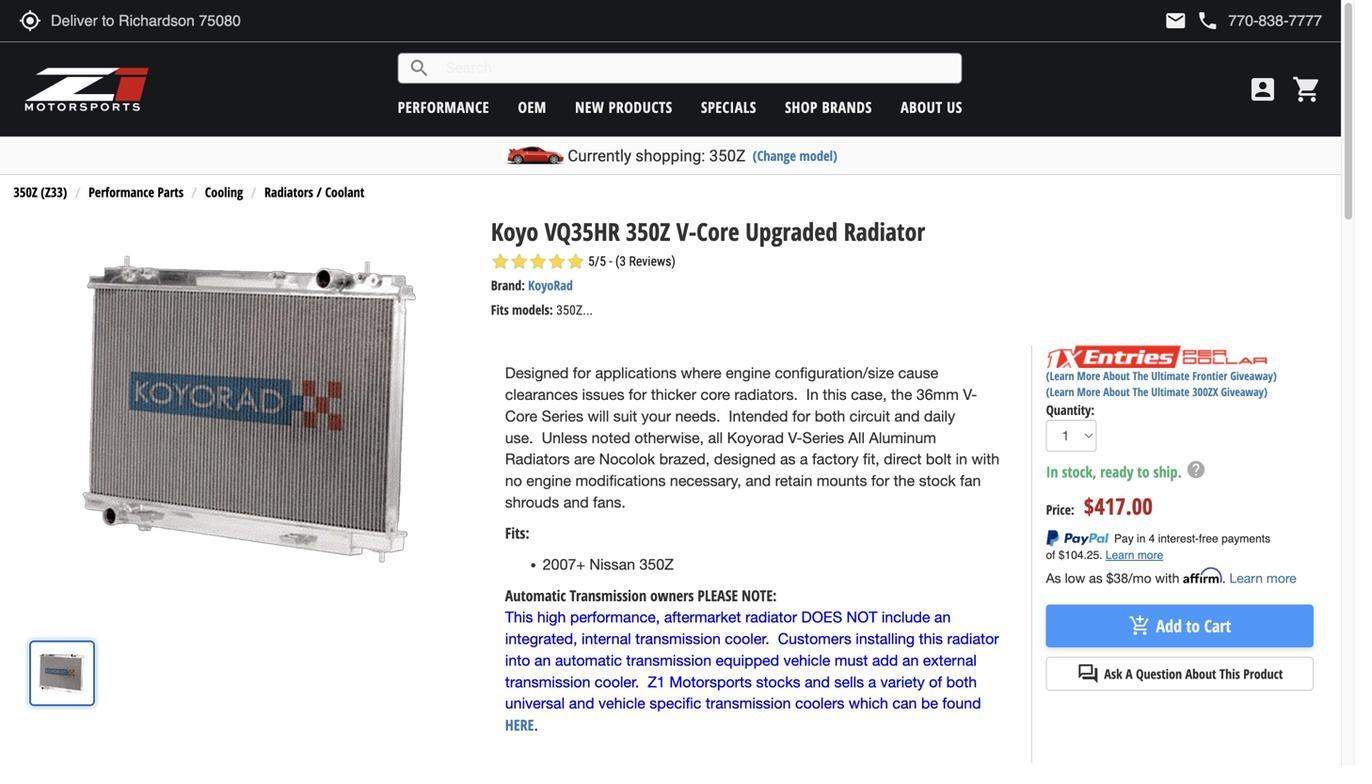Task type: locate. For each thing, give the bounding box(es) containing it.
z1
[[648, 673, 665, 691]]

ultimate down (learn more about the ultimate frontier giveaway) 'link'
[[1151, 384, 1190, 400]]

giveaway) right frontier
[[1230, 368, 1277, 384]]

in down 'configuration/size'
[[806, 386, 819, 403]]

0 horizontal spatial radiator
[[745, 609, 797, 626]]

sells
[[834, 673, 864, 691]]

core left the upgraded
[[696, 214, 739, 248]]

v-
[[676, 214, 696, 248], [963, 386, 977, 403], [788, 429, 802, 446]]

learn
[[1230, 570, 1263, 586]]

$38
[[1106, 570, 1128, 586]]

thicker
[[651, 386, 696, 403]]

0 vertical spatial engine
[[726, 364, 771, 382]]

0 vertical spatial in
[[806, 386, 819, 403]]

the down (learn more about the ultimate frontier giveaway) 'link'
[[1133, 384, 1149, 400]]

0 vertical spatial the
[[1133, 368, 1149, 384]]

1 vertical spatial this
[[919, 630, 943, 648]]

performance parts
[[89, 183, 184, 201]]

1 horizontal spatial this
[[919, 630, 943, 648]]

customers
[[778, 630, 852, 648]]

with right in
[[972, 450, 1000, 468]]

ultimate up (learn more about the ultimate 300zx giveaway) link
[[1151, 368, 1190, 384]]

1 vertical spatial the
[[1133, 384, 1149, 400]]

applications
[[595, 364, 677, 382]]

1 horizontal spatial in
[[1046, 461, 1058, 482]]

0 vertical spatial series
[[542, 407, 583, 425]]

. down universal
[[534, 717, 538, 734]]

transmission up universal
[[505, 673, 591, 691]]

as up retain
[[780, 450, 796, 468]]

0 horizontal spatial to
[[1137, 461, 1150, 482]]

(learn more about the ultimate 300zx giveaway) link
[[1046, 384, 1268, 400]]

350z for 2007+
[[639, 556, 674, 573]]

1 vertical spatial giveaway)
[[1221, 384, 1268, 400]]

new
[[575, 97, 604, 117]]

about
[[901, 97, 943, 117], [1103, 368, 1130, 384], [1103, 384, 1130, 400], [1185, 665, 1216, 683]]

will
[[588, 407, 609, 425]]

v- right koyorad at the right of page
[[788, 429, 802, 446]]

1 horizontal spatial .
[[1222, 570, 1226, 586]]

2 (learn from the top
[[1046, 384, 1074, 400]]

1 horizontal spatial as
[[1089, 570, 1103, 586]]

this up external
[[919, 630, 943, 648]]

1 vertical spatial series
[[802, 429, 844, 446]]

radiator up external
[[947, 630, 999, 648]]

factory
[[812, 450, 859, 468]]

transmission
[[570, 585, 647, 605]]

in left stock,
[[1046, 461, 1058, 482]]

this inside question_answer ask a question about this product
[[1220, 665, 1240, 683]]

0 vertical spatial more
[[1077, 368, 1101, 384]]

0 vertical spatial this
[[505, 609, 533, 626]]

0 vertical spatial core
[[696, 214, 739, 248]]

1 vertical spatial .
[[534, 717, 538, 734]]

1 horizontal spatial both
[[946, 673, 977, 691]]

series up factory
[[802, 429, 844, 446]]

for up issues
[[573, 364, 591, 382]]

v- down currently shopping: 350z (change model)
[[676, 214, 696, 248]]

1 vertical spatial in
[[1046, 461, 1058, 482]]

series up use.  unless
[[542, 407, 583, 425]]

vehicle down customers at the right of page
[[784, 652, 830, 669]]

low
[[1065, 570, 1085, 586]]

1 vertical spatial more
[[1077, 384, 1101, 400]]

this inside automatic transmission owners please note: this high performance, aftermarket radiator does not include an integrated, internal transmission cooler.  customers installing this radiator into an automatic transmission equipped vehicle must add an external transmission cooler.  z1 motorsports stocks and sells a variety of both universal and vehicle specific transmission coolers which can be found here .
[[505, 609, 533, 626]]

specials link
[[701, 97, 756, 117]]

radiators
[[264, 183, 313, 201], [505, 450, 570, 468]]

a
[[800, 450, 808, 468], [868, 673, 876, 691]]

350z inside koyo vq35hr 350z v-core upgraded radiator star star star star star 5/5 - (3 reviews) brand: koyorad fits models: 350z...
[[626, 214, 670, 248]]

giveaway)
[[1230, 368, 1277, 384], [1221, 384, 1268, 400]]

0 vertical spatial transmission
[[635, 630, 721, 648]]

0 vertical spatial ultimate
[[1151, 368, 1190, 384]]

a up retain
[[800, 450, 808, 468]]

core
[[696, 214, 739, 248], [505, 407, 538, 425]]

shopping:
[[636, 146, 705, 165]]

350z
[[709, 146, 746, 165], [14, 183, 37, 201], [626, 214, 670, 248], [639, 556, 674, 573]]

both inside automatic transmission owners please note: this high performance, aftermarket radiator does not include an integrated, internal transmission cooler.  customers installing this radiator into an automatic transmission equipped vehicle must add an external transmission cooler.  z1 motorsports stocks and sells a variety of both universal and vehicle specific transmission coolers which can be found here .
[[946, 673, 977, 691]]

as inside the designed for applications where engine configuration/size cause clearances issues for thicker core radiators.  in this case, the 36mm v- core series will suit your needs.  intended for both circuit and daily use.  unless noted otherwise, all koyorad v-series all aluminum radiators are nocolok brazed, designed as a factory fit, direct bolt in with no engine modifications necessary, and retain mounts for the stock fan shrouds and fans.
[[780, 450, 796, 468]]

1 vertical spatial radiators
[[505, 450, 570, 468]]

about down (learn more about the ultimate frontier giveaway) 'link'
[[1103, 384, 1130, 400]]

1 horizontal spatial radiators
[[505, 450, 570, 468]]

core down clearances
[[505, 407, 538, 425]]

. inside automatic transmission owners please note: this high performance, aftermarket radiator does not include an integrated, internal transmission cooler.  customers installing this radiator into an automatic transmission equipped vehicle must add an external transmission cooler.  z1 motorsports stocks and sells a variety of both universal and vehicle specific transmission coolers which can be found here .
[[534, 717, 538, 734]]

upgraded
[[745, 214, 838, 248]]

0 vertical spatial .
[[1222, 570, 1226, 586]]

(learn more about the ultimate frontier giveaway) link
[[1046, 368, 1277, 384]]

universal
[[505, 695, 565, 712]]

account_box
[[1248, 74, 1278, 104]]

use.  unless
[[505, 429, 587, 446]]

in
[[806, 386, 819, 403], [1046, 461, 1058, 482]]

0 vertical spatial giveaway)
[[1230, 368, 1277, 384]]

where
[[681, 364, 722, 382]]

vehicle down automatic
[[599, 695, 645, 712]]

the down direct
[[894, 472, 915, 489]]

more
[[1267, 570, 1297, 586]]

an up variety
[[902, 652, 919, 669]]

radiators down use.  unless
[[505, 450, 570, 468]]

1 vertical spatial this
[[1220, 665, 1240, 683]]

0 horizontal spatial this
[[823, 386, 847, 403]]

question
[[1136, 665, 1182, 683]]

350z right vq35hr
[[626, 214, 670, 248]]

0 vertical spatial v-
[[676, 214, 696, 248]]

1 vertical spatial radiator
[[947, 630, 999, 648]]

specials
[[701, 97, 756, 117]]

0 horizontal spatial a
[[800, 450, 808, 468]]

0 horizontal spatial core
[[505, 407, 538, 425]]

ready
[[1100, 461, 1134, 482]]

0 vertical spatial as
[[780, 450, 796, 468]]

radiator
[[745, 609, 797, 626], [947, 630, 999, 648]]

the down cause
[[891, 386, 912, 403]]

an right into
[[534, 652, 551, 669]]

1 horizontal spatial vehicle
[[784, 652, 830, 669]]

performance
[[89, 183, 154, 201]]

0 horizontal spatial .
[[534, 717, 538, 734]]

which
[[849, 695, 888, 712]]

0 vertical spatial a
[[800, 450, 808, 468]]

aluminum
[[869, 429, 936, 446]]

2 vertical spatial v-
[[788, 429, 802, 446]]

all
[[848, 429, 865, 446]]

noted
[[592, 429, 630, 446]]

1 horizontal spatial a
[[868, 673, 876, 691]]

as right low
[[1089, 570, 1103, 586]]

1 horizontal spatial this
[[1220, 665, 1240, 683]]

1 vertical spatial as
[[1089, 570, 1103, 586]]

this inside automatic transmission owners please note: this high performance, aftermarket radiator does not include an integrated, internal transmission cooler.  customers installing this radiator into an automatic transmission equipped vehicle must add an external transmission cooler.  z1 motorsports stocks and sells a variety of both universal and vehicle specific transmission coolers which can be found here .
[[919, 630, 943, 648]]

1 vertical spatial v-
[[963, 386, 977, 403]]

1 horizontal spatial core
[[696, 214, 739, 248]]

transmission up z1
[[626, 652, 712, 669]]

koyorad
[[528, 276, 573, 294]]

radiator down note:
[[745, 609, 797, 626]]

350z left (change
[[709, 146, 746, 165]]

the up (learn more about the ultimate 300zx giveaway) link
[[1133, 368, 1149, 384]]

this for question_answer
[[1220, 665, 1240, 683]]

for down fit,
[[871, 472, 889, 489]]

2 ultimate from the top
[[1151, 384, 1190, 400]]

radiators / coolant link
[[264, 183, 364, 201]]

modifications
[[575, 472, 666, 489]]

more
[[1077, 368, 1101, 384], [1077, 384, 1101, 400]]

price:
[[1046, 501, 1075, 518]]

1 (learn from the top
[[1046, 368, 1074, 384]]

1 horizontal spatial an
[[902, 652, 919, 669]]

1 vertical spatial with
[[1155, 570, 1180, 586]]

specific transmission
[[650, 695, 791, 712]]

engine up shrouds
[[526, 472, 571, 489]]

3 star from the left
[[529, 252, 547, 271]]

0 horizontal spatial engine
[[526, 472, 571, 489]]

fans.
[[593, 493, 626, 511]]

about right question
[[1185, 665, 1216, 683]]

1 vertical spatial the
[[894, 472, 915, 489]]

1 vertical spatial vehicle
[[599, 695, 645, 712]]

0 horizontal spatial vehicle
[[599, 695, 645, 712]]

can
[[892, 695, 917, 712]]

0 vertical spatial radiators
[[264, 183, 313, 201]]

1 vertical spatial a
[[868, 673, 876, 691]]

for down applications
[[629, 386, 647, 403]]

0 vertical spatial to
[[1137, 461, 1150, 482]]

1 vertical spatial ultimate
[[1151, 384, 1190, 400]]

parts
[[157, 183, 184, 201]]

1 vertical spatial both
[[946, 673, 977, 691]]

0 vertical spatial with
[[972, 450, 1000, 468]]

search
[[408, 57, 431, 80]]

4 star from the left
[[547, 252, 566, 271]]

and
[[894, 407, 920, 425], [746, 472, 771, 489], [563, 493, 589, 511], [805, 673, 830, 691], [569, 695, 594, 712]]

this left product
[[1220, 665, 1240, 683]]

350z up owners
[[639, 556, 674, 573]]

0 vertical spatial both
[[815, 407, 845, 425]]

2 more from the top
[[1077, 384, 1101, 400]]

1 vertical spatial core
[[505, 407, 538, 425]]

no
[[505, 472, 522, 489]]

0 vertical spatial (learn
[[1046, 368, 1074, 384]]

shopping_cart link
[[1287, 74, 1322, 104]]

radiators left the /
[[264, 183, 313, 201]]

0 horizontal spatial both
[[815, 407, 845, 425]]

with inside the designed for applications where engine configuration/size cause clearances issues for thicker core radiators.  in this case, the 36mm v- core series will suit your needs.  intended for both circuit and daily use.  unless noted otherwise, all koyorad v-series all aluminum radiators are nocolok brazed, designed as a factory fit, direct bolt in with no engine modifications necessary, and retain mounts for the stock fan shrouds and fans.
[[972, 450, 1000, 468]]

350z left (z33)
[[14, 183, 37, 201]]

as
[[780, 450, 796, 468], [1089, 570, 1103, 586]]

(change model) link
[[753, 146, 837, 165]]

0 horizontal spatial an
[[534, 652, 551, 669]]

a up which
[[868, 673, 876, 691]]

2 horizontal spatial an
[[934, 609, 951, 626]]

koyorad
[[727, 429, 784, 446]]

1 horizontal spatial to
[[1186, 614, 1200, 637]]

both left circuit
[[815, 407, 845, 425]]

v- right 36mm
[[963, 386, 977, 403]]

suit
[[613, 407, 637, 425]]

0 vertical spatial radiator
[[745, 609, 797, 626]]

stocks
[[756, 673, 801, 691]]

koyo
[[491, 214, 539, 248]]

0 vertical spatial this
[[823, 386, 847, 403]]

0 horizontal spatial this
[[505, 609, 533, 626]]

0 horizontal spatial with
[[972, 450, 1000, 468]]

clearances
[[505, 386, 578, 403]]

1 vertical spatial (learn
[[1046, 384, 1074, 400]]

to left ship.
[[1137, 461, 1150, 482]]

1 horizontal spatial radiator
[[947, 630, 999, 648]]

a inside automatic transmission owners please note: this high performance, aftermarket radiator does not include an integrated, internal transmission cooler.  customers installing this radiator into an automatic transmission equipped vehicle must add an external transmission cooler.  z1 motorsports stocks and sells a variety of both universal and vehicle specific transmission coolers which can be found here .
[[868, 673, 876, 691]]

this down 'configuration/size'
[[823, 386, 847, 403]]

transmission down aftermarket
[[635, 630, 721, 648]]

quantity:
[[1046, 401, 1095, 419]]

. left "learn"
[[1222, 570, 1226, 586]]

v- inside koyo vq35hr 350z v-core upgraded radiator star star star star star 5/5 - (3 reviews) brand: koyorad fits models: 350z...
[[676, 214, 696, 248]]

for right intended
[[792, 407, 811, 425]]

with right /mo
[[1155, 570, 1180, 586]]

both up found
[[946, 673, 977, 691]]

this down 'automatic'
[[505, 609, 533, 626]]

about inside question_answer ask a question about this product
[[1185, 665, 1216, 683]]

found
[[942, 695, 981, 712]]

giveaway) down frontier
[[1221, 384, 1268, 400]]

and left fans.
[[563, 493, 589, 511]]

to right add
[[1186, 614, 1200, 637]]

. inside "as low as $38 /mo with affirm . learn more"
[[1222, 570, 1226, 586]]

designed
[[505, 364, 569, 382]]

fits
[[491, 301, 509, 319]]

(z33)
[[41, 183, 67, 201]]

owners
[[650, 585, 694, 605]]

1 vertical spatial transmission
[[626, 652, 712, 669]]

2007+
[[543, 556, 585, 573]]

0 horizontal spatial in
[[806, 386, 819, 403]]

0 horizontal spatial as
[[780, 450, 796, 468]]

a inside the designed for applications where engine configuration/size cause clearances issues for thicker core radiators.  in this case, the 36mm v- core series will suit your needs.  intended for both circuit and daily use.  unless noted otherwise, all koyorad v-series all aluminum radiators are nocolok brazed, designed as a factory fit, direct bolt in with no engine modifications necessary, and retain mounts for the stock fan shrouds and fans.
[[800, 450, 808, 468]]

engine up core
[[726, 364, 771, 382]]

phone
[[1196, 9, 1219, 32]]

.
[[1222, 570, 1226, 586], [534, 717, 538, 734]]

1 vertical spatial to
[[1186, 614, 1200, 637]]

1 more from the top
[[1077, 368, 1101, 384]]

1 horizontal spatial with
[[1155, 570, 1180, 586]]

(change
[[753, 146, 796, 165]]

an right the include at bottom
[[934, 609, 951, 626]]

be
[[921, 695, 938, 712]]

0 horizontal spatial v-
[[676, 214, 696, 248]]



Task type: vqa. For each thing, say whether or not it's contained in the screenshot.
fit,
yes



Task type: describe. For each thing, give the bounding box(es) containing it.
0 vertical spatial vehicle
[[784, 652, 830, 669]]

learn more link
[[1230, 570, 1297, 586]]

radiator
[[844, 214, 925, 248]]

automatic
[[555, 652, 622, 669]]

1 horizontal spatial engine
[[726, 364, 771, 382]]

mounts
[[817, 472, 867, 489]]

to inside in stock, ready to ship. help
[[1137, 461, 1150, 482]]

in inside in stock, ready to ship. help
[[1046, 461, 1058, 482]]

new products link
[[575, 97, 673, 117]]

circuit
[[850, 407, 890, 425]]

as
[[1046, 570, 1061, 586]]

cause
[[898, 364, 938, 382]]

radiators inside the designed for applications where engine configuration/size cause clearances issues for thicker core radiators.  in this case, the 36mm v- core series will suit your needs.  intended for both circuit and daily use.  unless noted otherwise, all koyorad v-series all aluminum radiators are nocolok brazed, designed as a factory fit, direct bolt in with no engine modifications necessary, and retain mounts for the stock fan shrouds and fans.
[[505, 450, 570, 468]]

here
[[505, 715, 534, 735]]

z1 motorsports logo image
[[24, 66, 150, 113]]

question_answer
[[1077, 663, 1100, 685]]

us
[[947, 97, 962, 117]]

automatic transmission owners please note: this high performance, aftermarket radiator does not include an integrated, internal transmission cooler.  customers installing this radiator into an automatic transmission equipped vehicle must add an external transmission cooler.  z1 motorsports stocks and sells a variety of both universal and vehicle specific transmission coolers which can be found here .
[[505, 585, 999, 735]]

performance parts link
[[89, 183, 184, 201]]

both inside the designed for applications where engine configuration/size cause clearances issues for thicker core radiators.  in this case, the 36mm v- core series will suit your needs.  intended for both circuit and daily use.  unless noted otherwise, all koyorad v-series all aluminum radiators are nocolok brazed, designed as a factory fit, direct bolt in with no engine modifications necessary, and retain mounts for the stock fan shrouds and fans.
[[815, 407, 845, 425]]

retain
[[775, 472, 813, 489]]

1 the from the top
[[1133, 368, 1149, 384]]

and up coolers
[[805, 673, 830, 691]]

coolers
[[795, 695, 845, 712]]

fan
[[960, 472, 981, 489]]

core inside koyo vq35hr 350z v-core upgraded radiator star star star star star 5/5 - (3 reviews) brand: koyorad fits models: 350z...
[[696, 214, 739, 248]]

core inside the designed for applications where engine configuration/size cause clearances issues for thicker core radiators.  in this case, the 36mm v- core series will suit your needs.  intended for both circuit and daily use.  unless noted otherwise, all koyorad v-series all aluminum radiators are nocolok brazed, designed as a factory fit, direct bolt in with no engine modifications necessary, and retain mounts for the stock fan shrouds and fans.
[[505, 407, 538, 425]]

in inside the designed for applications where engine configuration/size cause clearances issues for thicker core radiators.  in this case, the 36mm v- core series will suit your needs.  intended for both circuit and daily use.  unless noted otherwise, all koyorad v-series all aluminum radiators are nocolok brazed, designed as a factory fit, direct bolt in with no engine modifications necessary, and retain mounts for the stock fan shrouds and fans.
[[806, 386, 819, 403]]

0 vertical spatial the
[[891, 386, 912, 403]]

price: $417.00
[[1046, 491, 1153, 521]]

nissan
[[589, 556, 635, 573]]

your
[[641, 407, 671, 425]]

add
[[872, 652, 898, 669]]

/mo
[[1128, 570, 1152, 586]]

oem link
[[518, 97, 547, 117]]

core
[[701, 386, 730, 403]]

and down designed at the right bottom of the page
[[746, 472, 771, 489]]

350z for currently
[[709, 146, 746, 165]]

motorsports
[[669, 673, 752, 691]]

brands
[[822, 97, 872, 117]]

does
[[801, 609, 842, 626]]

0 horizontal spatial series
[[542, 407, 583, 425]]

not
[[847, 609, 877, 626]]

performance
[[398, 97, 489, 117]]

2 the from the top
[[1133, 384, 1149, 400]]

cart
[[1204, 614, 1231, 637]]

with inside "as low as $38 /mo with affirm . learn more"
[[1155, 570, 1180, 586]]

350z (z33)
[[14, 183, 67, 201]]

shop
[[785, 97, 818, 117]]

5/5 -
[[588, 254, 612, 269]]

shop brands link
[[785, 97, 872, 117]]

performance link
[[398, 97, 489, 117]]

0 horizontal spatial radiators
[[264, 183, 313, 201]]

intended
[[729, 407, 788, 425]]

add_shopping_cart add to cart
[[1129, 614, 1231, 637]]

fit,
[[863, 450, 880, 468]]

2 horizontal spatial v-
[[963, 386, 977, 403]]

$417.00
[[1084, 491, 1153, 521]]

designed for applications where engine configuration/size cause clearances issues for thicker core radiators.  in this case, the 36mm v- core series will suit your needs.  intended for both circuit and daily use.  unless noted otherwise, all koyorad v-series all aluminum radiators are nocolok brazed, designed as a factory fit, direct bolt in with no engine modifications necessary, and retain mounts for the stock fan shrouds and fans.
[[505, 364, 1000, 511]]

in stock, ready to ship. help
[[1046, 459, 1206, 482]]

1 horizontal spatial series
[[802, 429, 844, 446]]

question_answer ask a question about this product
[[1077, 663, 1283, 685]]

variety
[[881, 673, 925, 691]]

5 star from the left
[[566, 252, 585, 271]]

/
[[317, 183, 322, 201]]

radiators / coolant
[[264, 183, 364, 201]]

about up (learn more about the ultimate 300zx giveaway) link
[[1103, 368, 1130, 384]]

1 vertical spatial engine
[[526, 472, 571, 489]]

product
[[1243, 665, 1283, 683]]

about left the us
[[901, 97, 943, 117]]

a
[[1126, 665, 1133, 683]]

aftermarket
[[664, 609, 741, 626]]

are
[[574, 450, 595, 468]]

designed
[[714, 450, 776, 468]]

36mm
[[916, 386, 959, 403]]

necessary,
[[670, 472, 741, 489]]

phone link
[[1196, 9, 1322, 32]]

stock,
[[1062, 461, 1097, 482]]

1 horizontal spatial v-
[[788, 429, 802, 446]]

and up aluminum
[[894, 407, 920, 425]]

otherwise,
[[635, 429, 704, 446]]

all
[[708, 429, 723, 446]]

add_shopping_cart
[[1129, 615, 1151, 637]]

mail link
[[1164, 9, 1187, 32]]

model)
[[799, 146, 837, 165]]

affirm
[[1183, 568, 1222, 584]]

external
[[923, 652, 977, 669]]

2 star from the left
[[510, 252, 529, 271]]

and down automatic
[[569, 695, 594, 712]]

configuration/size
[[775, 364, 894, 382]]

case,
[[851, 386, 887, 403]]

this inside the designed for applications where engine configuration/size cause clearances issues for thicker core radiators.  in this case, the 36mm v- core series will suit your needs.  intended for both circuit and daily use.  unless noted otherwise, all koyorad v-series all aluminum radiators are nocolok brazed, designed as a factory fit, direct bolt in with no engine modifications necessary, and retain mounts for the stock fan shrouds and fans.
[[823, 386, 847, 403]]

cooling
[[205, 183, 243, 201]]

shopping_cart
[[1292, 74, 1322, 104]]

nocolok
[[599, 450, 655, 468]]

Search search field
[[431, 54, 962, 83]]

include
[[882, 609, 930, 626]]

1 ultimate from the top
[[1151, 368, 1190, 384]]

shrouds
[[505, 493, 559, 511]]

1 star from the left
[[491, 252, 510, 271]]

issues
[[582, 386, 624, 403]]

brazed,
[[659, 450, 710, 468]]

into
[[505, 652, 530, 669]]

direct
[[884, 450, 922, 468]]

this for automatic
[[505, 609, 533, 626]]

shop brands
[[785, 97, 872, 117]]

bolt
[[926, 450, 952, 468]]

as inside "as low as $38 /mo with affirm . learn more"
[[1089, 570, 1103, 586]]

cooling link
[[205, 183, 243, 201]]

products
[[609, 97, 673, 117]]

here link
[[505, 715, 534, 735]]

350z for koyo
[[626, 214, 670, 248]]

new products
[[575, 97, 673, 117]]

currently
[[568, 146, 632, 165]]

350z (z33) link
[[14, 183, 67, 201]]

2 vertical spatial transmission
[[505, 673, 591, 691]]



